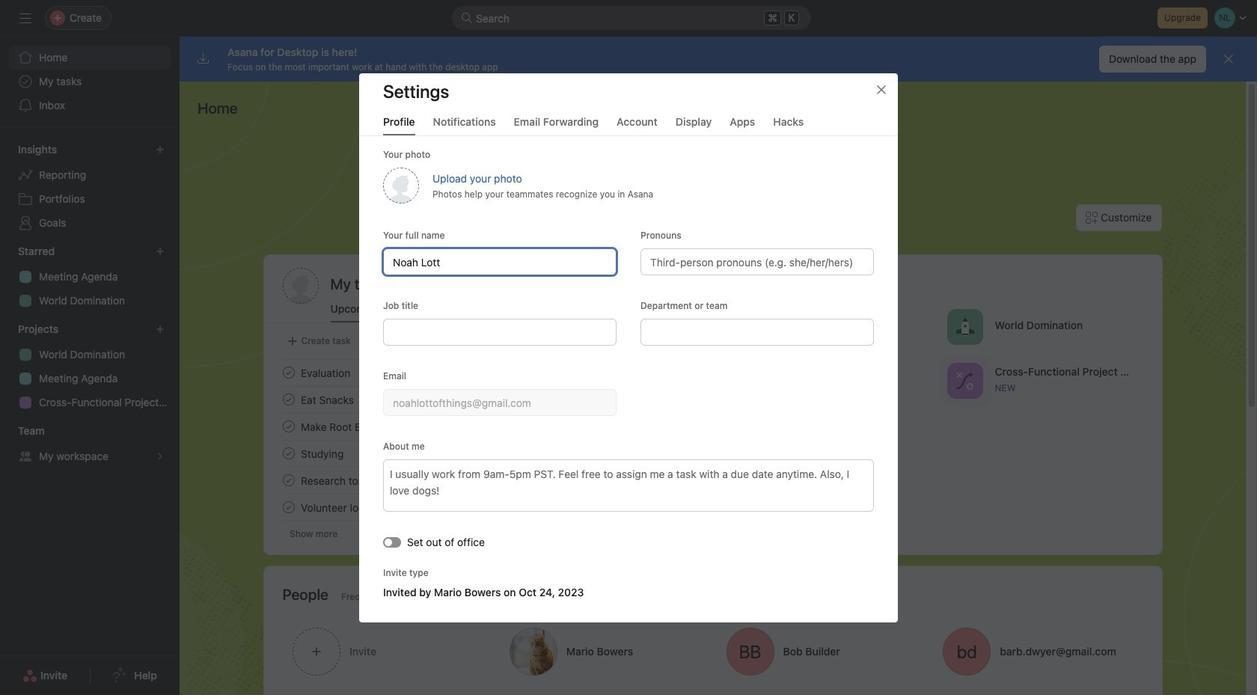 Task type: vqa. For each thing, say whether or not it's contained in the screenshot.
Notifications 'button'
no



Task type: describe. For each thing, give the bounding box(es) containing it.
upload new photo image
[[383, 167, 419, 203]]

projects element
[[0, 316, 180, 418]]

starred element
[[0, 238, 180, 316]]

mark complete image for first mark complete option
[[280, 472, 298, 490]]

mark complete image for fourth mark complete checkbox from the top
[[280, 445, 298, 463]]

global element
[[0, 37, 180, 127]]

prominent image
[[461, 12, 473, 24]]

Third-person pronouns (e.g. she/her/hers) text field
[[641, 248, 875, 275]]

hide sidebar image
[[19, 12, 31, 24]]

1 mark complete checkbox from the top
[[280, 472, 298, 490]]

4 mark complete checkbox from the top
[[280, 445, 298, 463]]

rocket image
[[956, 318, 974, 336]]

I usually work from 9am-5pm PST. Feel free to assign me a task with a due date anytime. Also, I love dogs! text field
[[383, 459, 875, 512]]

mark complete image for 1st mark complete option from the bottom of the page
[[280, 499, 298, 517]]

mark complete image for fourth mark complete checkbox from the bottom of the page
[[280, 364, 298, 382]]

1 mark complete checkbox from the top
[[280, 364, 298, 382]]

line_and_symbols image
[[956, 372, 974, 390]]

mark complete image for third mark complete checkbox from the bottom
[[280, 391, 298, 409]]

close image
[[876, 83, 888, 95]]

add profile photo image
[[283, 268, 319, 304]]

mark complete image for 2nd mark complete checkbox from the bottom
[[280, 418, 298, 436]]



Task type: locate. For each thing, give the bounding box(es) containing it.
3 mark complete image from the top
[[280, 418, 298, 436]]

2 mark complete image from the top
[[280, 391, 298, 409]]

1 mark complete image from the top
[[280, 445, 298, 463]]

Mark complete checkbox
[[280, 364, 298, 382], [280, 391, 298, 409], [280, 418, 298, 436], [280, 445, 298, 463]]

2 vertical spatial mark complete image
[[280, 499, 298, 517]]

0 vertical spatial mark complete image
[[280, 445, 298, 463]]

0 vertical spatial mark complete image
[[280, 364, 298, 382]]

1 vertical spatial mark complete image
[[280, 391, 298, 409]]

switch
[[383, 537, 401, 547]]

1 vertical spatial mark complete image
[[280, 472, 298, 490]]

None text field
[[383, 319, 617, 346]]

2 mark complete checkbox from the top
[[280, 499, 298, 517]]

3 mark complete image from the top
[[280, 499, 298, 517]]

dismiss image
[[1223, 53, 1235, 65]]

1 mark complete image from the top
[[280, 364, 298, 382]]

Mark complete checkbox
[[280, 472, 298, 490], [280, 499, 298, 517]]

3 mark complete checkbox from the top
[[280, 418, 298, 436]]

None text field
[[383, 248, 617, 275], [641, 319, 875, 346], [383, 389, 617, 416], [383, 248, 617, 275], [641, 319, 875, 346], [383, 389, 617, 416]]

insights element
[[0, 136, 180, 238]]

mark complete image
[[280, 364, 298, 382], [280, 391, 298, 409], [280, 418, 298, 436]]

0 vertical spatial mark complete checkbox
[[280, 472, 298, 490]]

2 vertical spatial mark complete image
[[280, 418, 298, 436]]

2 mark complete checkbox from the top
[[280, 391, 298, 409]]

teams element
[[0, 418, 180, 472]]

mark complete image
[[280, 445, 298, 463], [280, 472, 298, 490], [280, 499, 298, 517]]

1 vertical spatial mark complete checkbox
[[280, 499, 298, 517]]

2 mark complete image from the top
[[280, 472, 298, 490]]



